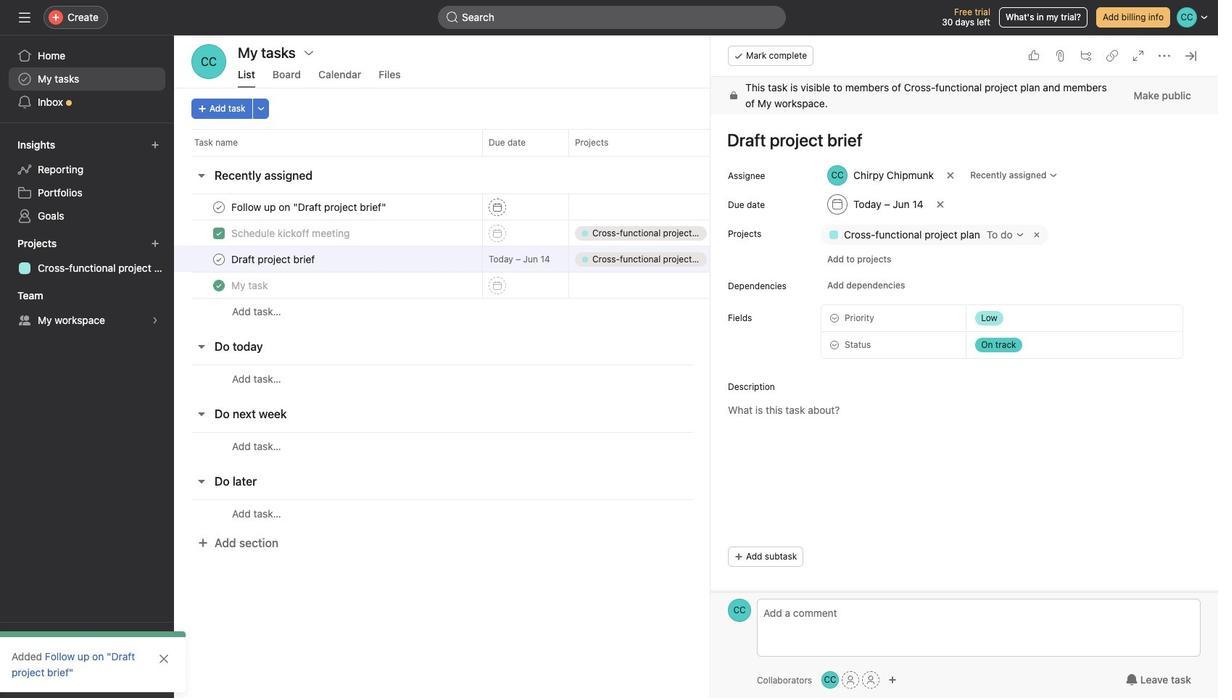 Task type: describe. For each thing, give the bounding box(es) containing it.
projects element
[[0, 231, 174, 283]]

copy task link image
[[1107, 50, 1118, 62]]

add or remove collaborators image
[[889, 676, 897, 685]]

cc image
[[734, 599, 746, 622]]

full screen image
[[1133, 50, 1144, 62]]

Mark complete checkbox
[[210, 251, 228, 268]]

collapse task list for this group image
[[196, 341, 207, 352]]

see details, my workspace image
[[151, 316, 160, 325]]

0 likes. click to like this task image
[[1028, 50, 1040, 62]]

mark complete image
[[210, 251, 228, 268]]

add subtask image
[[1081, 50, 1092, 62]]

1 collapse task list for this group image from the top
[[196, 170, 207, 181]]

follow up on "draft project brief" cell
[[174, 194, 482, 220]]

Task Name text field
[[718, 123, 1201, 157]]

teams element
[[0, 283, 174, 335]]

3 collapse task list for this group image from the top
[[196, 476, 207, 487]]

draft project brief cell
[[174, 246, 482, 273]]

my task cell
[[174, 272, 482, 299]]

isinverse image
[[447, 12, 458, 23]]

Mark complete checkbox
[[210, 198, 228, 216]]

approved image
[[213, 227, 225, 239]]

mark complete image
[[210, 198, 228, 216]]

hide sidebar image
[[19, 12, 30, 23]]

1 vertical spatial cc image
[[824, 672, 837, 689]]

task name text field for mark complete checkbox
[[228, 252, 319, 267]]



Task type: vqa. For each thing, say whether or not it's contained in the screenshot.
the topmost Collapse task list for this group icon
yes



Task type: locate. For each thing, give the bounding box(es) containing it.
0 horizontal spatial cc image
[[201, 44, 217, 79]]

2 vertical spatial collapse task list for this group image
[[196, 476, 207, 487]]

remove assignee image
[[947, 171, 955, 180]]

task name text field right completed "checkbox"
[[228, 278, 272, 293]]

schedule kickoff meeting cell
[[174, 220, 482, 247]]

task name text field for mark complete option
[[228, 200, 391, 214]]

task name text field up draft project brief cell
[[228, 226, 354, 240]]

clear due date image
[[936, 200, 945, 209]]

1 horizontal spatial cc image
[[824, 672, 837, 689]]

2 task name text field from the top
[[228, 226, 354, 240]]

task name text field inside follow up on "draft project brief" 'cell'
[[228, 200, 391, 214]]

show options image
[[303, 47, 315, 59]]

linked projects for my task cell
[[569, 272, 714, 299]]

draft project brief dialog
[[711, 36, 1218, 698]]

1 task name text field from the top
[[228, 200, 391, 214]]

task name text field inside draft project brief cell
[[228, 252, 319, 267]]

global element
[[0, 36, 174, 123]]

row
[[174, 129, 1069, 156], [191, 155, 1052, 157], [174, 194, 1069, 220], [174, 220, 1069, 247], [174, 246, 1069, 273], [174, 272, 1069, 299], [174, 298, 1069, 325], [174, 365, 1069, 392], [174, 432, 1069, 460], [174, 500, 1069, 527]]

cc image
[[201, 44, 217, 79], [824, 672, 837, 689]]

more actions image
[[256, 104, 265, 113]]

collapse task list for this group image
[[196, 170, 207, 181], [196, 408, 207, 420], [196, 476, 207, 487]]

task name text field inside my task cell
[[228, 278, 272, 293]]

task name text field up the schedule kickoff meeting cell
[[228, 200, 391, 214]]

0 vertical spatial cc image
[[201, 44, 217, 79]]

2 collapse task list for this group image from the top
[[196, 408, 207, 420]]

new project or portfolio image
[[151, 239, 160, 248]]

attachments: add a file to this task, draft project brief image
[[1055, 50, 1066, 62]]

linked projects for follow up on "draft project brief" cell
[[569, 194, 714, 220]]

close details image
[[1185, 50, 1197, 62]]

task name text field right mark complete checkbox
[[228, 252, 319, 267]]

list box
[[438, 6, 786, 29]]

new insights image
[[151, 141, 160, 149]]

completed image
[[210, 277, 228, 294]]

1 vertical spatial collapse task list for this group image
[[196, 408, 207, 420]]

3 task name text field from the top
[[228, 252, 319, 267]]

task name text field inside the schedule kickoff meeting cell
[[228, 226, 354, 240]]

more actions for this task image
[[1159, 50, 1171, 62]]

0 vertical spatial collapse task list for this group image
[[196, 170, 207, 181]]

4 task name text field from the top
[[228, 278, 272, 293]]

remove image
[[1031, 229, 1043, 241]]

header recently assigned tree grid
[[174, 194, 1069, 325]]

task name text field for completed "checkbox"
[[228, 278, 272, 293]]

insights element
[[0, 132, 174, 231]]

Task name text field
[[228, 200, 391, 214], [228, 226, 354, 240], [228, 252, 319, 267], [228, 278, 272, 293]]

close image
[[158, 653, 170, 665]]

main content
[[711, 77, 1218, 682]]

Completed checkbox
[[210, 277, 228, 294]]



